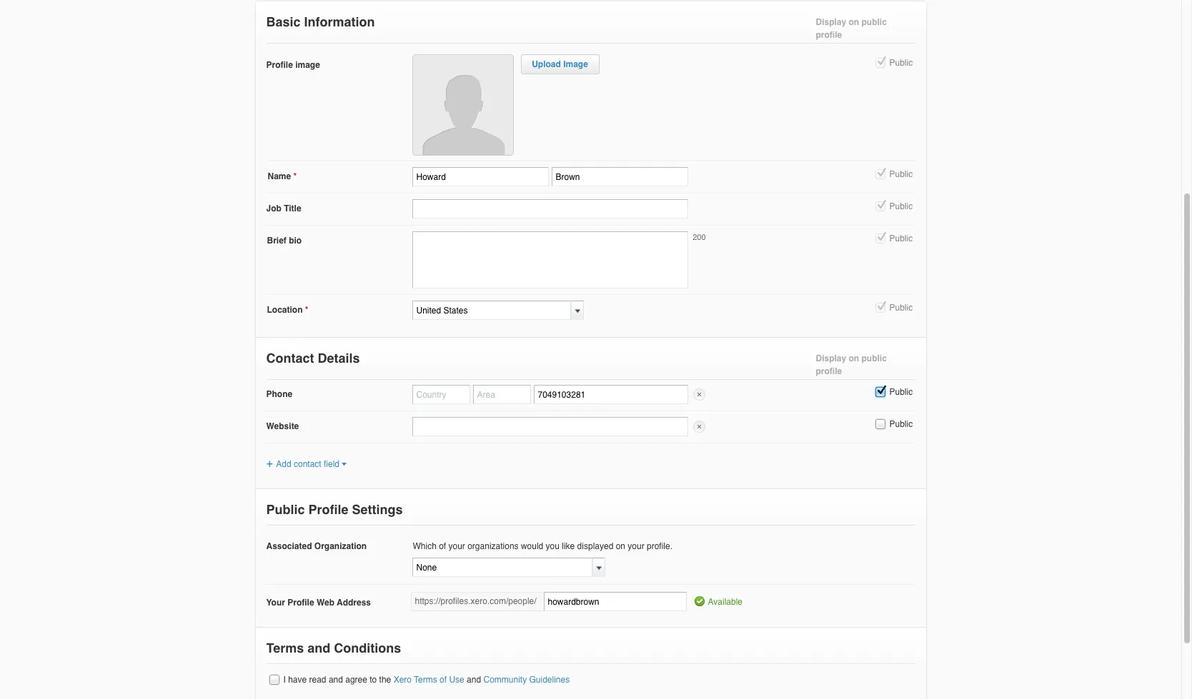 Task type: vqa. For each thing, say whether or not it's contained in the screenshot.
You
yes



Task type: describe. For each thing, give the bounding box(es) containing it.
xero
[[394, 676, 412, 686]]

on for details
[[849, 354, 859, 364]]

and right use
[[467, 676, 481, 686]]

contact
[[266, 351, 314, 366]]

phone
[[266, 390, 293, 400]]

public for basic information
[[862, 17, 887, 27]]

profile image
[[266, 60, 320, 70]]

200
[[693, 233, 706, 242]]

4 public button from the top
[[874, 232, 887, 245]]

2 public button from the top
[[874, 168, 887, 181]]

xero terms of use link
[[394, 676, 465, 686]]

contact details
[[266, 351, 360, 366]]

community guidelines link
[[484, 676, 570, 686]]

your
[[266, 599, 285, 609]]

7 public button from the top
[[874, 418, 887, 431]]

5 public button from the top
[[874, 302, 887, 314]]

i have read and agree to the xero terms of use and community guidelines
[[283, 676, 570, 686]]

and up read
[[308, 642, 330, 657]]

job title
[[266, 204, 301, 214]]

settings
[[352, 503, 403, 518]]

public for contact details
[[862, 354, 887, 364]]

available
[[708, 598, 743, 608]]

upload image
[[532, 59, 588, 69]]

use
[[449, 676, 465, 686]]

display on public profile for basic information
[[816, 17, 887, 40]]

displayed
[[577, 542, 614, 552]]

public for 3rd public button
[[890, 202, 913, 212]]

website
[[266, 422, 299, 432]]

guidelines
[[529, 676, 570, 686]]

profile for basic information
[[816, 30, 842, 40]]

which of your organizations would you like displayed on your profile.
[[413, 542, 673, 552]]

organization
[[314, 542, 367, 552]]

job
[[266, 204, 282, 214]]

which
[[413, 542, 437, 552]]

1 your from the left
[[449, 542, 465, 552]]

information
[[304, 14, 375, 29]]

profile for contact details
[[816, 367, 842, 377]]

public profile settings
[[266, 503, 403, 518]]

upload image button
[[532, 59, 588, 69]]

field
[[324, 460, 340, 470]]

add contact field
[[276, 460, 340, 470]]

add contact field button
[[266, 460, 347, 470]]

name
[[268, 172, 291, 182]]

profile.
[[647, 542, 673, 552]]

profile for your profile web address
[[288, 599, 314, 609]]

upload
[[532, 59, 561, 69]]

contact
[[294, 460, 321, 470]]

display for information
[[816, 17, 847, 27]]

public for 2nd public button
[[890, 169, 913, 179]]

3 public button from the top
[[874, 200, 887, 213]]

associated
[[266, 542, 312, 552]]

basic
[[266, 14, 301, 29]]

image
[[563, 59, 588, 69]]

Name text field
[[412, 167, 549, 187]]

brief
[[267, 236, 287, 246]]

like
[[562, 542, 575, 552]]

to
[[370, 676, 377, 686]]

0 vertical spatial of
[[439, 542, 446, 552]]

image
[[295, 60, 320, 70]]

agree
[[345, 676, 367, 686]]



Task type: locate. For each thing, give the bounding box(es) containing it.
Last text field
[[552, 167, 688, 187]]

location
[[267, 305, 303, 315]]

profile up the associated organization on the left bottom
[[308, 503, 349, 518]]

el image
[[341, 463, 347, 468]]

profile
[[816, 30, 842, 40], [816, 367, 842, 377]]

public for seventh public button
[[890, 420, 913, 430]]

1 public button from the top
[[874, 56, 887, 69]]

organizations
[[468, 542, 519, 552]]

0 vertical spatial public
[[862, 17, 887, 27]]

1 vertical spatial of
[[440, 676, 447, 686]]

on for information
[[849, 17, 859, 27]]

conditions
[[334, 642, 401, 657]]

1 vertical spatial display
[[816, 354, 847, 364]]

display for details
[[816, 354, 847, 364]]

0 vertical spatial display
[[816, 17, 847, 27]]

0 horizontal spatial your
[[449, 542, 465, 552]]

public for fourth public button from the top of the page
[[890, 234, 913, 244]]

profile left image
[[266, 60, 293, 70]]

Number text field
[[534, 385, 688, 405]]

and right read
[[329, 676, 343, 686]]

None text field
[[412, 559, 592, 578], [544, 593, 687, 612], [412, 559, 592, 578], [544, 593, 687, 612]]

2 vertical spatial on
[[616, 542, 626, 552]]

brief bio
[[267, 236, 302, 246]]

display on public profile
[[816, 17, 887, 40], [816, 354, 887, 377]]

1 vertical spatial profile
[[816, 367, 842, 377]]

1 display on public profile from the top
[[816, 17, 887, 40]]

1 vertical spatial on
[[849, 354, 859, 364]]

display
[[816, 17, 847, 27], [816, 354, 847, 364]]

0 vertical spatial profile
[[816, 30, 842, 40]]

terms right xero
[[414, 676, 437, 686]]

associated organization
[[266, 542, 367, 552]]

profile
[[266, 60, 293, 70], [308, 503, 349, 518], [288, 599, 314, 609]]

terms
[[266, 642, 304, 657], [414, 676, 437, 686]]

Public button
[[874, 56, 887, 69], [874, 168, 887, 181], [874, 200, 887, 213], [874, 232, 887, 245], [874, 302, 887, 314], [874, 386, 887, 399], [874, 418, 887, 431]]

terms up i
[[266, 642, 304, 657]]

public
[[890, 58, 913, 68], [890, 169, 913, 179], [890, 202, 913, 212], [890, 234, 913, 244], [890, 303, 913, 313], [890, 387, 913, 397], [890, 420, 913, 430], [266, 503, 305, 518]]

None text field
[[412, 199, 688, 219], [412, 418, 688, 437], [412, 199, 688, 219], [412, 418, 688, 437]]

0 vertical spatial on
[[849, 17, 859, 27]]

Brief bio text field
[[412, 232, 688, 289]]

i
[[283, 676, 286, 686]]

on
[[849, 17, 859, 27], [849, 354, 859, 364], [616, 542, 626, 552]]

address
[[337, 599, 371, 609]]

2 vertical spatial profile
[[288, 599, 314, 609]]

0 vertical spatial profile
[[266, 60, 293, 70]]

2 your from the left
[[628, 542, 645, 552]]

public for sixth public button from the top of the page
[[890, 387, 913, 397]]

2 public from the top
[[862, 354, 887, 364]]

Country text field
[[412, 385, 470, 405]]

your right "which"
[[449, 542, 465, 552]]

2 display from the top
[[816, 354, 847, 364]]

display on public profile for contact details
[[816, 354, 887, 377]]

6 public button from the top
[[874, 386, 887, 399]]

1 horizontal spatial your
[[628, 542, 645, 552]]

would
[[521, 542, 544, 552]]

1 profile from the top
[[816, 30, 842, 40]]

public for 3rd public button from the bottom
[[890, 303, 913, 313]]

add
[[276, 460, 291, 470]]

public
[[862, 17, 887, 27], [862, 354, 887, 364]]

1 vertical spatial public
[[862, 354, 887, 364]]

profile for public profile settings
[[308, 503, 349, 518]]

profile left web
[[288, 599, 314, 609]]

web
[[317, 599, 335, 609]]

2 display on public profile from the top
[[816, 354, 887, 377]]

bio
[[289, 236, 302, 246]]

of right "which"
[[439, 542, 446, 552]]

1 display from the top
[[816, 17, 847, 27]]

basic information
[[266, 14, 375, 29]]

have
[[288, 676, 307, 686]]

your left profile.
[[628, 542, 645, 552]]

and
[[308, 642, 330, 657], [329, 676, 343, 686], [467, 676, 481, 686]]

1 vertical spatial profile
[[308, 503, 349, 518]]

1 vertical spatial terms
[[414, 676, 437, 686]]

1 public from the top
[[862, 17, 887, 27]]

0 vertical spatial terms
[[266, 642, 304, 657]]

Area text field
[[473, 385, 531, 405]]

1 horizontal spatial terms
[[414, 676, 437, 686]]

you
[[546, 542, 560, 552]]

the
[[379, 676, 391, 686]]

Location text field
[[412, 301, 571, 320]]

https://profiles.xero.com/people/
[[415, 597, 537, 607]]

None button
[[268, 674, 281, 687]]

read
[[309, 676, 326, 686]]

title
[[284, 204, 301, 214]]

0 vertical spatial display on public profile
[[816, 17, 887, 40]]

of
[[439, 542, 446, 552], [440, 676, 447, 686]]

public for 7th public button from the bottom
[[890, 58, 913, 68]]

terms and conditions
[[266, 642, 401, 657]]

community
[[484, 676, 527, 686]]

your
[[449, 542, 465, 552], [628, 542, 645, 552]]

of left use
[[440, 676, 447, 686]]

2 profile from the top
[[816, 367, 842, 377]]

your profile web address
[[266, 599, 371, 609]]

details
[[318, 351, 360, 366]]

1 vertical spatial display on public profile
[[816, 354, 887, 377]]

0 horizontal spatial terms
[[266, 642, 304, 657]]



